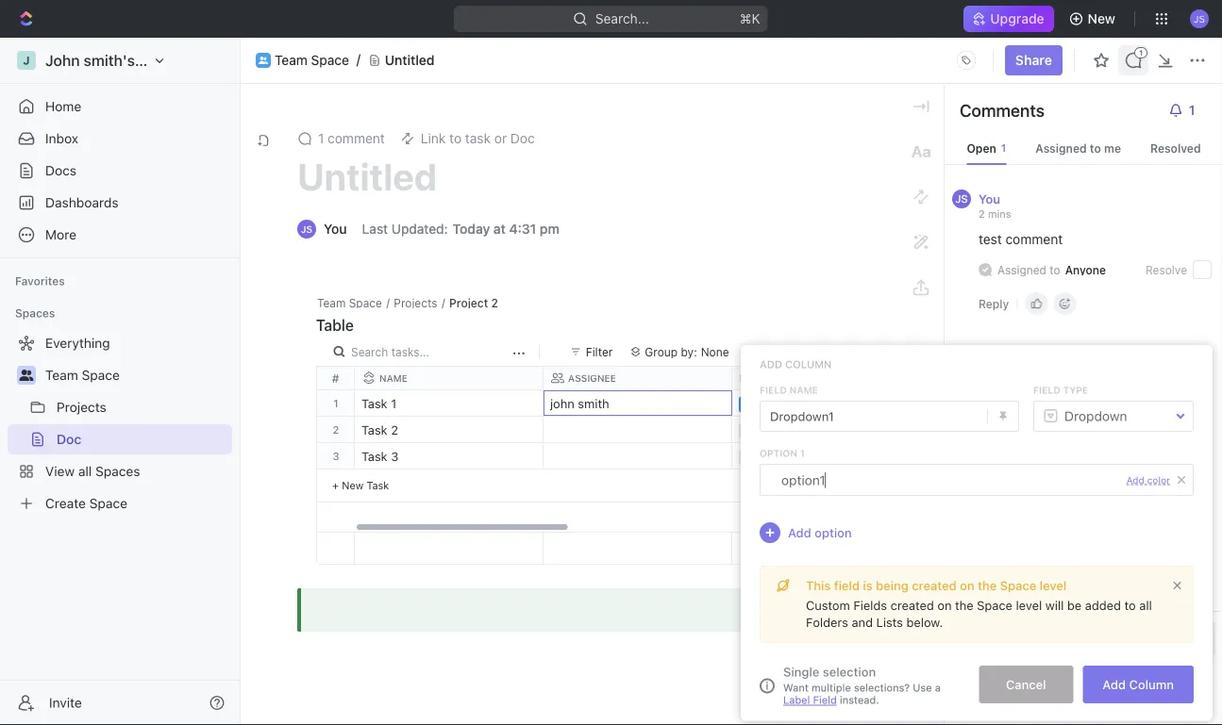 Task type: locate. For each thing, give the bounding box(es) containing it.
0 vertical spatial assigned
[[1035, 142, 1087, 155]]

you up mins
[[979, 192, 1000, 206]]

team space link up projects link
[[45, 360, 228, 391]]

2 horizontal spatial js
[[1194, 13, 1205, 24]]

1 vertical spatial team space
[[45, 368, 120, 383]]

new
[[1088, 11, 1115, 26], [342, 479, 364, 492]]

task up 'task 2'
[[361, 397, 388, 411]]

row group containing task 1
[[355, 391, 1222, 532]]

1 vertical spatial add column
[[1102, 678, 1174, 692]]

0 vertical spatial user group image
[[259, 56, 268, 64]]

press space to select this row. row containing task 1
[[355, 391, 1222, 417]]

new right upgrade at right
[[1088, 11, 1115, 26]]

team space up 1 comment
[[275, 52, 349, 68]]

favorites button
[[8, 270, 72, 293]]

spaces down favorites
[[15, 307, 55, 320]]

1 vertical spatial comment
[[1005, 232, 1063, 247]]

0 vertical spatial the
[[978, 579, 997, 593]]

1 horizontal spatial 3
[[391, 450, 399, 464]]

1 horizontal spatial team space
[[275, 52, 349, 68]]

0 vertical spatial on
[[960, 579, 974, 593]]

is
[[863, 579, 873, 593]]

doc right or at the left of the page
[[510, 131, 535, 146]]

2 for you 2 mins
[[979, 208, 985, 220]]

0 horizontal spatial team space link
[[45, 360, 228, 391]]

single
[[783, 665, 819, 679]]

0 horizontal spatial the
[[955, 599, 974, 613]]

1 button
[[1161, 95, 1208, 126]]

team space link up 1 comment
[[275, 52, 349, 68]]

add column inside button
[[1102, 678, 1174, 692]]

assignee column header
[[544, 367, 736, 390]]

search tasks...
[[351, 345, 430, 359]]

1 horizontal spatial new
[[1088, 11, 1115, 26]]

untitled down 1 comment
[[297, 154, 437, 199]]

0 vertical spatial all
[[78, 464, 92, 479]]

and
[[852, 616, 873, 630]]

task 3
[[361, 450, 399, 464]]

team space for the bottom team space link
[[45, 368, 120, 383]]

/ left project
[[442, 296, 445, 310]]

Search tasks... text field
[[351, 339, 508, 365]]

1 vertical spatial user group image
[[19, 370, 33, 381]]

add column up field name
[[760, 359, 832, 371]]

1 horizontal spatial js
[[955, 193, 968, 205]]

me
[[1104, 142, 1121, 155]]

0 vertical spatial comment
[[328, 131, 385, 146]]

cell
[[544, 417, 732, 443], [544, 444, 732, 469]]

1 horizontal spatial projects
[[394, 296, 437, 310]]

grid containing task 1
[[317, 367, 1222, 565]]

1 vertical spatial do
[[761, 452, 777, 464]]

1 horizontal spatial add column
[[1102, 678, 1174, 692]]

pm
[[540, 221, 559, 237]]

on up below.
[[937, 599, 952, 613]]

upgrade link
[[964, 6, 1054, 32]]

tree
[[8, 328, 232, 519]]

sidebar navigation
[[0, 38, 244, 726]]

0 vertical spatial team space link
[[275, 52, 349, 68]]

everything link
[[8, 328, 228, 359]]

0 vertical spatial new
[[1088, 11, 1115, 26]]

comment
[[328, 131, 385, 146], [1005, 232, 1063, 247]]

0 horizontal spatial comment
[[328, 131, 385, 146]]

filter
[[586, 345, 613, 359]]

0 vertical spatial cell
[[544, 417, 732, 443]]

1 horizontal spatial all
[[1139, 599, 1152, 613]]

space inside team space / projects / project 2 table
[[349, 296, 382, 310]]

link to task or doc button
[[392, 126, 542, 152]]

1 vertical spatial to do cell
[[732, 444, 921, 469]]

task down task 1
[[361, 423, 388, 437]]

at
[[493, 221, 506, 237]]

john smith's workspace
[[45, 51, 217, 69]]

js inside dropdown button
[[1194, 13, 1205, 24]]

0 vertical spatial do
[[761, 425, 777, 437]]

field for field name
[[760, 385, 787, 396]]

you
[[979, 192, 1000, 206], [324, 221, 347, 237]]

1 inside dropdown button
[[1189, 102, 1195, 118]]

projects link
[[57, 393, 228, 423]]

all inside 'view all spaces' link
[[78, 464, 92, 479]]

projects inside team space / projects / project 2 table
[[394, 296, 437, 310]]

mins
[[988, 208, 1011, 220]]

0 horizontal spatial team
[[45, 368, 78, 383]]

1 inside 1 2 3
[[333, 397, 338, 410]]

1 vertical spatial assigned
[[997, 263, 1046, 276]]

untitled
[[385, 52, 435, 68], [297, 154, 437, 199]]

level up will
[[1040, 579, 1067, 593]]

1 vertical spatial spaces
[[95, 464, 140, 479]]

task for task 1
[[361, 397, 388, 411]]

field down multiple
[[813, 695, 837, 707]]

0 vertical spatial column
[[785, 359, 832, 371]]

0 vertical spatial js
[[1194, 13, 1205, 24]]

you inside you 2 mins
[[979, 192, 1000, 206]]

1 vertical spatial js
[[955, 193, 968, 205]]

field up in progress
[[760, 385, 787, 396]]

1
[[1139, 49, 1143, 57], [1189, 102, 1195, 118], [318, 131, 324, 146], [1001, 142, 1006, 154], [391, 397, 396, 411], [333, 397, 338, 410], [800, 448, 805, 459]]

1 horizontal spatial column
[[1129, 678, 1174, 692]]

untitled up the link
[[385, 52, 435, 68]]

you left last in the top of the page
[[324, 221, 347, 237]]

add left option
[[788, 526, 811, 540]]

3 left task 3
[[333, 450, 339, 462]]

team space
[[275, 52, 349, 68], [45, 368, 120, 383]]

0 vertical spatial to do cell
[[732, 417, 921, 443]]

being
[[876, 579, 909, 593]]

assigned for assigned to me
[[1035, 142, 1087, 155]]

dropdown button
[[1034, 401, 1193, 433]]

0 horizontal spatial all
[[78, 464, 92, 479]]

docs
[[45, 163, 76, 178]]

task 1
[[361, 397, 396, 411]]

new button
[[1061, 4, 1127, 34]]

0 horizontal spatial 3
[[333, 450, 339, 462]]

resolved
[[1150, 142, 1201, 155]]

0 vertical spatial add column
[[760, 359, 832, 371]]

tree containing everything
[[8, 328, 232, 519]]

js left you 2 mins
[[955, 193, 968, 205]]

column
[[785, 359, 832, 371], [1129, 678, 1174, 692]]

name
[[789, 385, 818, 396]]

john
[[550, 397, 575, 411]]

field for field type
[[1033, 385, 1061, 396]]

0 horizontal spatial doc
[[57, 432, 81, 447]]

1 vertical spatial doc
[[57, 432, 81, 447]]

0 horizontal spatial new
[[342, 479, 364, 492]]

team inside sidebar navigation
[[45, 368, 78, 383]]

press space to select this row. row containing 1
[[317, 391, 355, 417]]

press space to select this row. row
[[317, 391, 355, 417], [355, 391, 1222, 417], [317, 417, 355, 444], [355, 417, 1222, 444], [317, 444, 355, 470], [355, 444, 1222, 470], [355, 533, 1222, 565]]

1 horizontal spatial user group image
[[259, 56, 268, 64]]

2 to do cell from the top
[[732, 444, 921, 469]]

0 vertical spatial untitled
[[385, 52, 435, 68]]

2 vertical spatial team
[[45, 368, 78, 383]]

in progress cell
[[732, 391, 921, 416]]

level left will
[[1016, 599, 1042, 613]]

0 vertical spatial you
[[979, 192, 1000, 206]]

1 vertical spatial on
[[937, 599, 952, 613]]

new task
[[342, 479, 389, 492]]

spaces
[[15, 307, 55, 320], [95, 464, 140, 479]]

3 down 'task 2'
[[391, 450, 399, 464]]

invite
[[49, 695, 82, 711]]

1 vertical spatial to do
[[744, 452, 777, 464]]

1 to do from the top
[[744, 425, 777, 437]]

share
[[1015, 52, 1052, 68]]

press space to select this row. row containing task 2
[[355, 417, 1222, 444]]

to left anyone
[[1050, 263, 1060, 276]]

0 horizontal spatial projects
[[57, 400, 106, 415]]

2 vertical spatial js
[[301, 224, 312, 234]]

0 horizontal spatial /
[[386, 296, 390, 310]]

custom
[[806, 599, 850, 613]]

comment left the link
[[328, 131, 385, 146]]

add down added
[[1102, 678, 1126, 692]]

task down 'task 2'
[[361, 450, 388, 464]]

1 horizontal spatial you
[[979, 192, 1000, 206]]

1 / from the left
[[386, 296, 390, 310]]

comment for 1 comment
[[328, 131, 385, 146]]

2 inside press space to select this row. row
[[391, 423, 398, 437]]

1 vertical spatial column
[[1129, 678, 1174, 692]]

in progress
[[744, 399, 814, 411]]

progress
[[757, 399, 814, 411]]

be
[[1067, 599, 1082, 613]]

0 vertical spatial spaces
[[15, 307, 55, 320]]

all right 'view'
[[78, 464, 92, 479]]

2 horizontal spatial team
[[317, 296, 346, 310]]

0 vertical spatial projects
[[394, 296, 437, 310]]

spaces up the create space link
[[95, 464, 140, 479]]

to do cell
[[732, 417, 921, 443], [732, 444, 921, 469]]

team space inside team space link
[[45, 368, 120, 383]]

dropdown
[[1064, 409, 1127, 424]]

js left last in the top of the page
[[301, 224, 312, 234]]

2 inside you 2 mins
[[979, 208, 985, 220]]

you 2 mins
[[979, 192, 1011, 220]]

assigned down test comment
[[997, 263, 1046, 276]]

on
[[960, 579, 974, 593], [937, 599, 952, 613]]

js button
[[1184, 4, 1214, 34]]

assigned for assigned to anyone
[[997, 263, 1046, 276]]

3 inside press space to select this row. row
[[391, 450, 399, 464]]

to
[[449, 131, 462, 146], [1090, 142, 1101, 155], [1050, 263, 1060, 276], [744, 425, 758, 437], [744, 452, 758, 464], [1124, 599, 1136, 613]]

john smith cell
[[544, 391, 732, 416]]

1 horizontal spatial /
[[442, 296, 445, 310]]

0 horizontal spatial user group image
[[19, 370, 33, 381]]

2 right project
[[491, 296, 498, 310]]

assignee button
[[544, 372, 732, 385]]

user group image for team space link to the right
[[259, 56, 268, 64]]

0 horizontal spatial field
[[760, 385, 787, 396]]

option 1
[[760, 448, 805, 459]]

to right the link
[[449, 131, 462, 146]]

field
[[834, 579, 860, 593]]

task down task 3
[[367, 479, 389, 492]]

1 horizontal spatial comment
[[1005, 232, 1063, 247]]

projects down everything
[[57, 400, 106, 415]]

will
[[1045, 599, 1064, 613]]

test
[[979, 232, 1002, 247]]

name button
[[355, 372, 544, 385]]

0 horizontal spatial js
[[301, 224, 312, 234]]

#
[[332, 372, 339, 385]]

do down in progress
[[761, 452, 777, 464]]

team space down everything
[[45, 368, 120, 383]]

0 vertical spatial level
[[1040, 579, 1067, 593]]

1 vertical spatial you
[[324, 221, 347, 237]]

to right added
[[1124, 599, 1136, 613]]

1 vertical spatial level
[[1016, 599, 1042, 613]]

cell for task 2
[[544, 417, 732, 443]]

group by: none
[[645, 345, 729, 359]]

today
[[453, 221, 490, 237]]

grid
[[317, 367, 1222, 565]]

projects up tasks...
[[394, 296, 437, 310]]

assignee
[[568, 373, 616, 384]]

to do
[[744, 425, 777, 437], [744, 452, 777, 464]]

row
[[355, 367, 1222, 390]]

doc up 'view'
[[57, 432, 81, 447]]

new down task 3
[[342, 479, 364, 492]]

1 vertical spatial new
[[342, 479, 364, 492]]

0 horizontal spatial team space
[[45, 368, 120, 383]]

added
[[1085, 599, 1121, 613]]

2 up task 3
[[391, 423, 398, 437]]

1 vertical spatial team
[[317, 296, 346, 310]]

user group image
[[259, 56, 268, 64], [19, 370, 33, 381]]

js up 1 dropdown button
[[1194, 13, 1205, 24]]

2 left mins
[[979, 208, 985, 220]]

on right being
[[960, 579, 974, 593]]

cancel
[[1006, 678, 1046, 692]]

1 horizontal spatial team
[[275, 52, 307, 68]]

0 horizontal spatial spaces
[[15, 307, 55, 320]]

assigned
[[1035, 142, 1087, 155], [997, 263, 1046, 276]]

color
[[1147, 475, 1170, 486]]

do up option
[[761, 425, 777, 437]]

1 cell from the top
[[544, 417, 732, 443]]

1 vertical spatial cell
[[544, 444, 732, 469]]

john smith
[[550, 397, 609, 411]]

/ up search tasks...
[[386, 296, 390, 310]]

1 vertical spatial all
[[1139, 599, 1152, 613]]

/
[[386, 296, 390, 310], [442, 296, 445, 310]]

1 horizontal spatial doc
[[510, 131, 535, 146]]

new for new task
[[342, 479, 364, 492]]

assigned left me
[[1035, 142, 1087, 155]]

team
[[275, 52, 307, 68], [317, 296, 346, 310], [45, 368, 78, 383]]

new inside new button
[[1088, 11, 1115, 26]]

field name
[[760, 385, 818, 396]]

dropdown menu image
[[951, 45, 981, 75]]

2 inside 1 2 3
[[333, 424, 339, 436]]

all right added
[[1139, 599, 1152, 613]]

comment up the assigned to anyone
[[1005, 232, 1063, 247]]

row group containing 1 2 3
[[317, 391, 355, 503]]

comment for test comment
[[1005, 232, 1063, 247]]

by:
[[681, 345, 697, 359]]

doc link
[[57, 425, 228, 455]]

row containing name
[[355, 367, 1222, 390]]

2 inside team space / projects / project 2 table
[[491, 296, 498, 310]]

or
[[494, 131, 507, 146]]

create
[[45, 496, 86, 511]]

add column down added
[[1102, 678, 1174, 692]]

team for the bottom team space link
[[45, 368, 78, 383]]

0 vertical spatial to do
[[744, 425, 777, 437]]

1 do from the top
[[761, 425, 777, 437]]

anyone
[[1065, 263, 1106, 276]]

tasks...
[[391, 345, 430, 359]]

2 do from the top
[[761, 452, 777, 464]]

task for task 2
[[361, 423, 388, 437]]

0 horizontal spatial you
[[324, 221, 347, 237]]

john
[[45, 51, 80, 69]]

field left type
[[1033, 385, 1061, 396]]

0 vertical spatial team space
[[275, 52, 349, 68]]

2 to do from the top
[[744, 452, 777, 464]]

1 vertical spatial projects
[[57, 400, 106, 415]]

press space to select this row. row containing 3
[[317, 444, 355, 470]]

row group
[[317, 391, 355, 503], [355, 391, 1222, 532], [805, 391, 852, 503], [805, 533, 852, 564]]

everything
[[45, 335, 110, 351]]

created
[[912, 579, 957, 593], [890, 599, 934, 613]]

2 for 1 2 3
[[333, 424, 339, 436]]

add left color
[[1126, 475, 1144, 486]]

last
[[362, 221, 388, 237]]

inbox
[[45, 131, 78, 146]]

search...
[[595, 11, 649, 26]]

space
[[311, 52, 349, 68], [349, 296, 382, 310], [82, 368, 120, 383], [89, 496, 127, 511], [1000, 579, 1036, 593], [977, 599, 1012, 613]]

1 vertical spatial untitled
[[297, 154, 437, 199]]

js
[[1194, 13, 1205, 24], [955, 193, 968, 205], [301, 224, 312, 234]]

2 horizontal spatial field
[[1033, 385, 1061, 396]]

0 vertical spatial team
[[275, 52, 307, 68]]

1 to do cell from the top
[[732, 417, 921, 443]]

doc
[[510, 131, 535, 146], [57, 432, 81, 447]]

add up field name
[[760, 359, 782, 371]]

2 cell from the top
[[544, 444, 732, 469]]

1 horizontal spatial field
[[813, 695, 837, 707]]

to left me
[[1090, 142, 1101, 155]]

2 left 'task 2'
[[333, 424, 339, 436]]

do for task 2
[[761, 425, 777, 437]]

multiple
[[812, 682, 851, 695]]

0 vertical spatial doc
[[510, 131, 535, 146]]

user group image inside sidebar navigation
[[19, 370, 33, 381]]



Task type: describe. For each thing, give the bounding box(es) containing it.
Option name... text field
[[781, 465, 1117, 495]]

2 / from the left
[[442, 296, 445, 310]]

tree inside sidebar navigation
[[8, 328, 232, 519]]

filter button
[[563, 341, 620, 363]]

name
[[379, 373, 408, 384]]

single selection want multiple selections? use a label field instead.
[[783, 665, 941, 707]]

1 horizontal spatial team space link
[[275, 52, 349, 68]]

team for team space link to the right
[[275, 52, 307, 68]]

j
[[23, 54, 30, 67]]

folders
[[806, 616, 848, 630]]

selections?
[[854, 682, 910, 695]]

1 horizontal spatial the
[[978, 579, 997, 593]]

type
[[1063, 385, 1088, 396]]

0 horizontal spatial on
[[937, 599, 952, 613]]

press space to select this row. row containing 2
[[317, 417, 355, 444]]

create space
[[45, 496, 127, 511]]

link to task or doc
[[421, 131, 535, 146]]

workspace
[[139, 51, 217, 69]]

upgrade
[[990, 11, 1044, 26]]

open 1
[[967, 142, 1006, 155]]

user group image for the bottom team space link
[[19, 370, 33, 381]]

i
[[766, 681, 769, 693]]

doc inside sidebar navigation
[[57, 432, 81, 447]]

to down 'in'
[[744, 425, 758, 437]]

1 vertical spatial the
[[955, 599, 974, 613]]

you for you
[[324, 221, 347, 237]]

more
[[45, 227, 76, 243]]

john smith's workspace, , element
[[17, 51, 36, 70]]

to do for task 3
[[744, 452, 777, 464]]

add color button
[[1126, 475, 1170, 486]]

press space to select this row. row containing task 3
[[355, 444, 1222, 470]]

to inside this field is being created on the space level custom fields created on the space level will be added to all folders and lists below.
[[1124, 599, 1136, 613]]

1 vertical spatial created
[[890, 599, 934, 613]]

0 vertical spatial created
[[912, 579, 957, 593]]

group
[[645, 345, 678, 359]]

to left option
[[744, 452, 758, 464]]

assigned to me
[[1035, 142, 1121, 155]]

4:31
[[509, 221, 536, 237]]

search
[[351, 345, 388, 359]]

want
[[783, 682, 809, 695]]

view
[[45, 464, 75, 479]]

1 inside press space to select this row. row
[[391, 397, 396, 411]]

add color
[[1126, 475, 1170, 486]]

team inside team space / projects / project 2 table
[[317, 296, 346, 310]]

add column button
[[1083, 666, 1194, 704]]

do for task 3
[[761, 452, 777, 464]]

name column header
[[355, 367, 547, 390]]

this
[[806, 579, 831, 593]]

anyone button
[[1060, 263, 1106, 276]]

you for you 2 mins
[[979, 192, 1000, 206]]

column inside button
[[1129, 678, 1174, 692]]

1 horizontal spatial on
[[960, 579, 974, 593]]

resolve
[[1146, 263, 1187, 276]]

in
[[744, 399, 754, 411]]

dashboards
[[45, 195, 119, 210]]

home
[[45, 99, 81, 114]]

team space for team space link to the right
[[275, 52, 349, 68]]

task for task 3
[[361, 450, 388, 464]]

smith's
[[84, 51, 135, 69]]

last updated: today at 4:31 pm
[[362, 221, 559, 237]]

open
[[967, 142, 996, 155]]

new for new
[[1088, 11, 1115, 26]]

team space / projects / project 2 table
[[316, 296, 498, 335]]

view all spaces
[[45, 464, 140, 479]]

0 horizontal spatial add column
[[760, 359, 832, 371]]

1 horizontal spatial spaces
[[95, 464, 140, 479]]

project
[[449, 296, 488, 310]]

add inside button
[[1102, 678, 1126, 692]]

0 horizontal spatial column
[[785, 359, 832, 371]]

link
[[421, 131, 446, 146]]

1 inside open 1
[[1001, 142, 1006, 154]]

field inside the single selection want multiple selections? use a label field instead.
[[813, 695, 837, 707]]

task 2
[[361, 423, 398, 437]]

to inside dropdown button
[[449, 131, 462, 146]]

use
[[913, 682, 932, 695]]

reply
[[979, 297, 1009, 310]]

⌘k
[[740, 11, 760, 26]]

add option
[[788, 526, 852, 540]]

instead.
[[840, 695, 879, 707]]

label
[[783, 695, 810, 707]]

1 comment
[[318, 131, 385, 146]]

below.
[[906, 616, 943, 630]]

to do cell for task 2
[[732, 417, 921, 443]]

option
[[815, 526, 852, 540]]

updated:
[[391, 221, 448, 237]]

Enter name... text field
[[760, 401, 1019, 432]]

comments
[[960, 100, 1044, 120]]

doc inside dropdown button
[[510, 131, 535, 146]]

cancel button
[[979, 666, 1073, 704]]

selection
[[823, 665, 876, 679]]

to do cell for task 3
[[732, 444, 921, 469]]

test comment
[[979, 232, 1063, 247]]

projects inside sidebar navigation
[[57, 400, 106, 415]]

option
[[760, 448, 797, 459]]

to do for task 2
[[744, 425, 777, 437]]

lists
[[876, 616, 903, 630]]

this field is being created on the space level custom fields created on the space level will be added to all folders and lists below.
[[806, 579, 1152, 630]]

none
[[701, 345, 729, 359]]

2 for task 2
[[391, 423, 398, 437]]

docs link
[[8, 156, 232, 186]]

dashboards link
[[8, 188, 232, 218]]

1 vertical spatial team space link
[[45, 360, 228, 391]]

home link
[[8, 92, 232, 122]]

fields
[[853, 599, 887, 613]]

all inside this field is being created on the space level custom fields created on the space level will be added to all folders and lists below.
[[1139, 599, 1152, 613]]

cell for task 3
[[544, 444, 732, 469]]

more button
[[8, 220, 232, 250]]

favorites
[[15, 275, 65, 288]]

view all spaces link
[[8, 457, 228, 487]]

1 2 3
[[333, 397, 339, 462]]



Task type: vqa. For each thing, say whether or not it's contained in the screenshot.
2026 'element'
no



